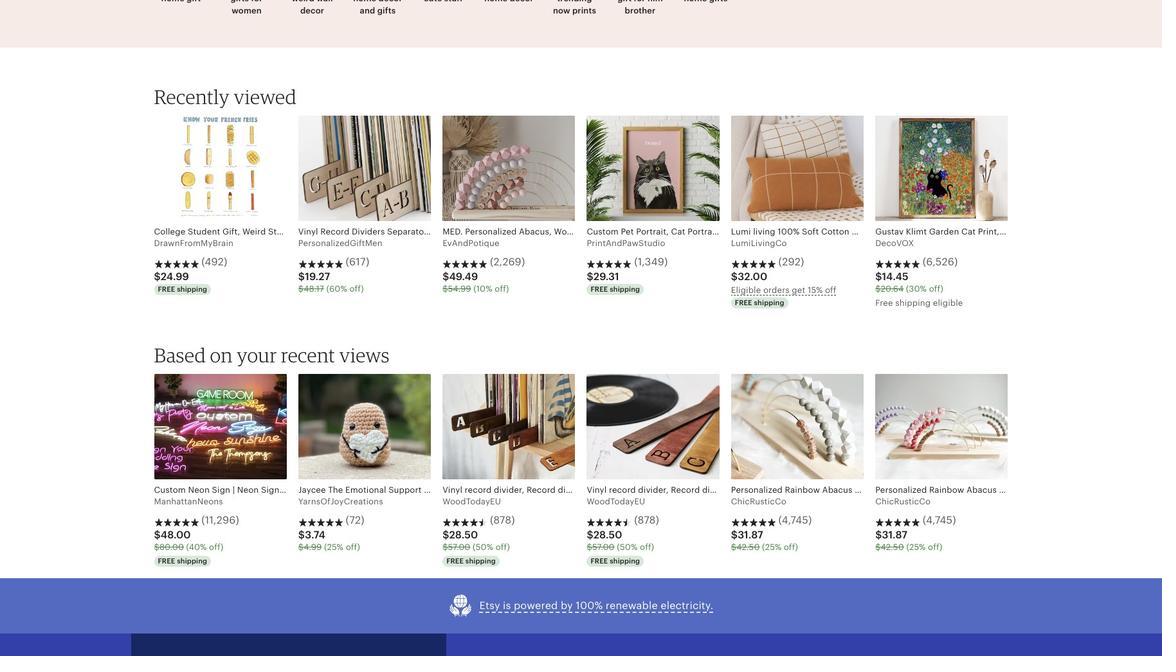 Task type: vqa. For each thing, say whether or not it's contained in the screenshot.


Task type: locate. For each thing, give the bounding box(es) containing it.
2 $ 31.87 $ 42.50 (25% off) from the left
[[876, 530, 943, 553]]

eligible
[[934, 299, 964, 309]]

0 vertical spatial gifts
[[231, 0, 249, 4]]

1 (878) from the left
[[490, 515, 515, 527]]

2 (878) from the left
[[635, 515, 660, 527]]

cubicle
[[293, 227, 324, 237]]

shipping down 29.31
[[610, 286, 640, 294]]

(617)
[[346, 256, 370, 268]]

free
[[158, 286, 175, 294], [591, 286, 608, 294], [735, 300, 753, 307], [158, 558, 175, 566], [447, 558, 464, 566], [591, 558, 608, 566]]

decor
[[379, 0, 403, 4], [300, 6, 324, 15]]

1 horizontal spatial personalized rainbow abacus | nursery decor | name abacus | baby gift | wooden rainbow abacus | kids room decor | baby shower gift |kid gift image
[[876, 374, 1009, 480]]

0 horizontal spatial gifts
[[231, 0, 249, 4]]

shipping inside $ 48.00 $ 80.00 (40% off) free shipping
[[177, 558, 207, 566]]

(878) for vinyl record divider, record dividers, vinyl record storage, handmade album alphabet dividers, book dividers, record separator, lp dividers image at the left bottom of page
[[490, 515, 515, 527]]

0 horizontal spatial (25%
[[324, 543, 344, 553]]

(492)
[[202, 256, 227, 268]]

weird wall decor link
[[285, 0, 339, 17]]

$ 48.00 $ 80.00 (40% off) free shipping
[[154, 530, 224, 566]]

shipping up renewable
[[610, 558, 640, 566]]

1 horizontal spatial (50%
[[617, 543, 638, 553]]

0 horizontal spatial personalized rainbow abacus | nursery decor | name abacus | baby gift | wooden rainbow abacus | kids room decor | baby shower gift |kid gift image
[[731, 374, 864, 480]]

off) inside $ 19.27 $ 48.17 (60% off)
[[350, 285, 364, 294]]

$ inside "$ 24.99 free shipping"
[[154, 271, 161, 283]]

1 horizontal spatial for
[[634, 0, 646, 4]]

42.50
[[737, 543, 760, 553], [881, 543, 905, 553]]

1 horizontal spatial decor
[[379, 0, 403, 4]]

etsy is powered by 100% renewable electricity. button
[[449, 595, 714, 619]]

0 horizontal spatial (878)
[[490, 515, 515, 527]]

for up women
[[251, 0, 263, 4]]

$ 28.50 $ 57.00 (50% off) free shipping down amigurumi
[[443, 530, 510, 566]]

1 57.00 from the left
[[448, 543, 471, 553]]

54.99
[[448, 285, 471, 294]]

1 chicrusticco from the left
[[731, 497, 787, 507]]

48.17
[[304, 285, 324, 294]]

potato
[[424, 486, 451, 495]]

1 horizontal spatial $ 31.87 $ 42.50 (25% off)
[[876, 530, 943, 553]]

(11,296)
[[202, 515, 239, 527]]

gifts inside home decor and gifts
[[378, 6, 396, 15]]

57.00 down -
[[448, 543, 471, 553]]

footer element
[[447, 634, 1032, 657]]

gifts for women link
[[220, 0, 274, 17]]

decor right home
[[379, 0, 403, 4]]

1 (4,745) from the left
[[779, 515, 812, 527]]

shipping down "(30%"
[[896, 299, 931, 309]]

1 $ 28.50 $ 57.00 (50% off) free shipping from the left
[[443, 530, 510, 566]]

for inside gift for him brother
[[634, 0, 646, 4]]

2 31.87 from the left
[[882, 530, 908, 542]]

1 horizontal spatial $ 28.50 $ 57.00 (50% off) free shipping
[[587, 530, 655, 566]]

vinyl record divider, record dividers, handmade, vinyl record dividers, record separator, album dividers, horizontally for vinyl storage image
[[587, 374, 720, 480]]

views
[[340, 343, 390, 367]]

for up "brother"
[[634, 0, 646, 4]]

gifts
[[231, 0, 249, 4], [378, 6, 396, 15]]

1 horizontal spatial woodtodayeu
[[587, 497, 646, 507]]

57.00 for vinyl record divider, record dividers, handmade, vinyl record dividers, record separator, album dividers, horizontally for vinyl storage image
[[593, 543, 615, 553]]

(50% up renewable
[[617, 543, 638, 553]]

2 28.50 from the left
[[594, 530, 623, 542]]

free inside $ 29.31 free shipping
[[591, 286, 608, 294]]

stuff,
[[268, 227, 290, 237]]

vinyl record divider, record dividers, vinyl record storage, handmade album alphabet dividers, book dividers, record separator, lp dividers image
[[443, 374, 576, 480]]

1 horizontal spatial (4,745)
[[923, 515, 957, 527]]

support
[[389, 486, 422, 495]]

renewable
[[606, 601, 658, 613]]

2 57.00 from the left
[[593, 543, 615, 553]]

57.00 up etsy is powered by 100% renewable electricity.
[[593, 543, 615, 553]]

college student gift, weird stuff, cubicle decor, trending now drawnfrommybrain
[[154, 227, 412, 248]]

80.00
[[160, 543, 184, 553]]

woodtodayeu
[[443, 497, 501, 507], [587, 497, 646, 507]]

32.00
[[738, 271, 768, 283]]

decor,
[[326, 227, 353, 237]]

decor down weird at the top of the page
[[300, 6, 324, 15]]

2 personalized rainbow abacus | nursery decor | name abacus | baby gift | wooden rainbow abacus | kids room decor | baby shower gift |kid gift image from the left
[[876, 374, 1009, 480]]

decor inside weird wall decor
[[300, 6, 324, 15]]

shipping inside $ 14.45 $ 20.64 (30% off) free shipping eligible
[[896, 299, 931, 309]]

(50% for vinyl record divider, record dividers, handmade, vinyl record dividers, record separator, album dividers, horizontally for vinyl storage image
[[617, 543, 638, 553]]

$
[[154, 271, 161, 283], [298, 271, 305, 283], [443, 271, 449, 283], [587, 271, 594, 283], [731, 271, 738, 283], [876, 271, 882, 283], [298, 285, 304, 294], [443, 285, 448, 294], [876, 285, 881, 294], [154, 530, 161, 542], [298, 530, 305, 542], [443, 530, 449, 542], [587, 530, 594, 542], [731, 530, 738, 542], [876, 530, 882, 542], [154, 543, 160, 553], [298, 543, 304, 553], [443, 543, 448, 553], [587, 543, 593, 553], [731, 543, 737, 553], [876, 543, 881, 553]]

recent
[[281, 343, 335, 367]]

1 horizontal spatial 57.00
[[593, 543, 615, 553]]

women
[[232, 6, 262, 15]]

gift
[[618, 0, 632, 4]]

decovox
[[876, 239, 915, 248]]

1 for from the left
[[251, 0, 263, 4]]

2 $ 28.50 $ 57.00 (50% off) free shipping from the left
[[587, 530, 655, 566]]

31.87
[[738, 530, 764, 542], [882, 530, 908, 542]]

gift for him brother link
[[614, 0, 668, 17]]

$ 31.87 $ 42.50 (25% off)
[[731, 530, 799, 553], [876, 530, 943, 553]]

1 horizontal spatial (878)
[[635, 515, 660, 527]]

on
[[210, 343, 233, 367]]

shipping
[[177, 286, 207, 294], [610, 286, 640, 294], [896, 299, 931, 309], [754, 300, 785, 307], [177, 558, 207, 566], [466, 558, 496, 566], [610, 558, 640, 566]]

shipping down 24.99
[[177, 286, 207, 294]]

shipping down (40%
[[177, 558, 207, 566]]

0 horizontal spatial 28.50
[[449, 530, 478, 542]]

0 horizontal spatial 31.87
[[738, 530, 764, 542]]

home
[[353, 0, 377, 4]]

lumilivingco
[[731, 239, 787, 248]]

2 woodtodayeu from the left
[[587, 497, 646, 507]]

gifts right and
[[378, 6, 396, 15]]

off) inside $ 3.74 $ 4.99 (25% off)
[[346, 543, 360, 553]]

personalized rainbow abacus | nursery decor | name abacus | baby gift | wooden rainbow abacus | kids room decor | baby shower gift |kid gift image
[[731, 374, 864, 480], [876, 374, 1009, 480]]

pdf
[[506, 486, 521, 495]]

2 for from the left
[[634, 0, 646, 4]]

(25% inside $ 3.74 $ 4.99 (25% off)
[[324, 543, 344, 553]]

0 horizontal spatial (50%
[[473, 543, 494, 553]]

(50% down amigurumi
[[473, 543, 494, 553]]

gift,
[[223, 227, 240, 237]]

jaycee
[[298, 486, 326, 495]]

gifts up women
[[231, 0, 249, 4]]

chicrusticco for second the personalized rainbow abacus | nursery decor | name abacus | baby gift | wooden rainbow abacus | kids room decor | baby shower gift |kid gift 'image' from the left
[[876, 497, 931, 507]]

1 vertical spatial gifts
[[378, 6, 396, 15]]

1 horizontal spatial 28.50
[[594, 530, 623, 542]]

1 horizontal spatial 31.87
[[882, 530, 908, 542]]

(50% for vinyl record divider, record dividers, vinyl record storage, handmade album alphabet dividers, book dividers, record separator, lp dividers image at the left bottom of page
[[473, 543, 494, 553]]

1 horizontal spatial (25%
[[763, 543, 782, 553]]

0 horizontal spatial 57.00
[[448, 543, 471, 553]]

viewed
[[234, 85, 297, 109]]

trending now prints link
[[548, 0, 602, 17]]

0 horizontal spatial (4,745)
[[779, 515, 812, 527]]

off)
[[350, 285, 364, 294], [495, 285, 509, 294], [930, 285, 944, 294], [209, 543, 224, 553], [346, 543, 360, 553], [496, 543, 510, 553], [640, 543, 655, 553], [784, 543, 799, 553], [929, 543, 943, 553]]

$ 49.49 $ 54.99 (10% off)
[[443, 271, 509, 294]]

1 28.50 from the left
[[449, 530, 478, 542]]

trending
[[557, 0, 592, 4]]

$ 28.50 $ 57.00 (50% off) free shipping up renewable
[[587, 530, 655, 566]]

(6,526)
[[923, 256, 958, 268]]

24.99
[[161, 271, 189, 283]]

0 horizontal spatial for
[[251, 0, 263, 4]]

(878)
[[490, 515, 515, 527], [635, 515, 660, 527]]

the
[[328, 486, 343, 495]]

2 (4,745) from the left
[[923, 515, 957, 527]]

1 horizontal spatial gifts
[[378, 6, 396, 15]]

2 horizontal spatial (25%
[[907, 543, 926, 553]]

0 horizontal spatial chicrusticco
[[731, 497, 787, 507]]

chicrusticco
[[731, 497, 787, 507], [876, 497, 931, 507]]

(40%
[[186, 543, 207, 553]]

(878) for vinyl record divider, record dividers, handmade, vinyl record dividers, record separator, album dividers, horizontally for vinyl storage image
[[635, 515, 660, 527]]

1 horizontal spatial 42.50
[[881, 543, 905, 553]]

free
[[876, 299, 893, 309]]

woodtodayeu for vinyl record divider, record dividers, handmade, vinyl record dividers, record separator, album dividers, horizontally for vinyl storage image
[[587, 497, 646, 507]]

0 vertical spatial decor
[[379, 0, 403, 4]]

1 (50% from the left
[[473, 543, 494, 553]]

2 (50% from the left
[[617, 543, 638, 553]]

shipping down orders
[[754, 300, 785, 307]]

1 vertical spatial decor
[[300, 6, 324, 15]]

(30%
[[907, 285, 927, 294]]

0 horizontal spatial decor
[[300, 6, 324, 15]]

for inside the gifts for women
[[251, 0, 263, 4]]

amigurumi
[[458, 486, 503, 495]]

3 (25% from the left
[[907, 543, 926, 553]]

0 horizontal spatial woodtodayeu
[[443, 497, 501, 507]]

(25%
[[324, 543, 344, 553], [763, 543, 782, 553], [907, 543, 926, 553]]

28.50
[[449, 530, 478, 542], [594, 530, 623, 542]]

1 (25% from the left
[[324, 543, 344, 553]]

$ 24.99 free shipping
[[154, 271, 207, 294]]

$ 32.00 eligible orders get 15% off free shipping
[[731, 271, 837, 307]]

0 horizontal spatial 42.50
[[737, 543, 760, 553]]

0 horizontal spatial $ 28.50 $ 57.00 (50% off) free shipping
[[443, 530, 510, 566]]

for
[[251, 0, 263, 4], [634, 0, 646, 4]]

(50%
[[473, 543, 494, 553], [617, 543, 638, 553]]

med. personalized abacus, wooden nursery, montessori, counting tool, rainbow abacus, custom abacus, new baby gift, ev&potique, evandpotique image
[[443, 116, 576, 221]]

1 horizontal spatial chicrusticco
[[876, 497, 931, 507]]

0 horizontal spatial $ 31.87 $ 42.50 (25% off)
[[731, 530, 799, 553]]

2 chicrusticco from the left
[[876, 497, 931, 507]]

20.64
[[881, 285, 904, 294]]

gifts for women
[[231, 0, 263, 15]]

vinyl record dividers separators lp collection organizer alphabetic storage accessories handmade gift for him vinyl lover men man boyfriend image
[[298, 116, 431, 221]]

2 (25% from the left
[[763, 543, 782, 553]]

get
[[792, 286, 806, 296]]

off
[[826, 286, 837, 296]]

1 woodtodayeu from the left
[[443, 497, 501, 507]]

4.99
[[304, 543, 322, 553]]



Task type: describe. For each thing, give the bounding box(es) containing it.
shipping inside $ 32.00 eligible orders get 15% off free shipping
[[754, 300, 785, 307]]

powered
[[514, 601, 558, 613]]

wall
[[317, 0, 333, 4]]

college student gift, weird stuff, cubicle decor, trending now image
[[154, 116, 287, 221]]

and
[[360, 6, 375, 15]]

weird
[[292, 0, 315, 4]]

$ 3.74 $ 4.99 (25% off)
[[298, 530, 360, 553]]

now
[[394, 227, 412, 237]]

weird wall decor
[[292, 0, 333, 15]]

etsy is powered by 100% renewable electricity.
[[480, 601, 714, 613]]

eligible
[[731, 286, 761, 296]]

personalizedgiftmen
[[298, 239, 383, 248]]

gustav klimt garden cat print, klimt flowers cat poster, black cat art, floral print, funny cat print, funny gift, home decor poster ps0501 image
[[876, 116, 1009, 221]]

by
[[561, 601, 573, 613]]

(292)
[[779, 256, 805, 268]]

drawnfrommybrain
[[154, 239, 234, 248]]

eligible orders get 15% off button
[[731, 285, 864, 298]]

(10%
[[474, 285, 493, 294]]

jaycee the emotional support potato - amigurumi pdf pattern yarnsofjoycreations
[[298, 486, 553, 507]]

free inside "$ 24.99 free shipping"
[[158, 286, 175, 294]]

custom pet portrait, cat portrait, dog portrait, personalised pet portrait from photo, pet memorial, personalised gift, unique gift, uk & us image
[[587, 116, 720, 221]]

student
[[188, 227, 220, 237]]

1 $ 31.87 $ 42.50 (25% off) from the left
[[731, 530, 799, 553]]

(60%
[[327, 285, 347, 294]]

15%
[[808, 286, 823, 296]]

(1,349)
[[635, 256, 668, 268]]

$ 28.50 $ 57.00 (50% off) free shipping for vinyl record divider, record dividers, vinyl record storage, handmade album alphabet dividers, book dividers, record separator, lp dividers image at the left bottom of page
[[443, 530, 510, 566]]

based
[[154, 343, 206, 367]]

$ 29.31 free shipping
[[587, 271, 640, 294]]

recently
[[154, 85, 230, 109]]

trending now prints
[[553, 0, 597, 15]]

off) inside $ 48.00 $ 80.00 (40% off) free shipping
[[209, 543, 224, 553]]

custom neon sign | neon sign | wedding signs | name neon sign | led neon light sign | wedding bridesmaid gifts | wall decor | home decor image
[[154, 374, 287, 480]]

free inside $ 32.00 eligible orders get 15% off free shipping
[[735, 300, 753, 307]]

evandpotique
[[443, 239, 500, 248]]

weird
[[243, 227, 266, 237]]

orders
[[764, 286, 790, 296]]

3.74
[[305, 530, 325, 542]]

college
[[154, 227, 186, 237]]

printandpawstudio
[[587, 239, 666, 248]]

$ 28.50 $ 57.00 (50% off) free shipping for vinyl record divider, record dividers, handmade, vinyl record dividers, record separator, album dividers, horizontally for vinyl storage image
[[587, 530, 655, 566]]

28.50 for vinyl record divider, record dividers, handmade, vinyl record dividers, record separator, album dividers, horizontally for vinyl storage image
[[594, 530, 623, 542]]

gifts inside the gifts for women
[[231, 0, 249, 4]]

100%
[[576, 601, 603, 613]]

yarnsofjoycreations
[[298, 497, 383, 507]]

$ inside $ 29.31 free shipping
[[587, 271, 594, 283]]

28.50 for vinyl record divider, record dividers, vinyl record storage, handmade album alphabet dividers, book dividers, record separator, lp dividers image at the left bottom of page
[[449, 530, 478, 542]]

29.31
[[594, 271, 620, 283]]

manhattanneons
[[154, 497, 223, 507]]

brother
[[625, 6, 656, 15]]

-
[[453, 486, 456, 495]]

home decor and gifts
[[353, 0, 403, 15]]

(2,269)
[[490, 256, 525, 268]]

him
[[648, 0, 663, 4]]

now
[[553, 6, 571, 15]]

gift for him brother
[[618, 0, 663, 15]]

etsy
[[480, 601, 500, 613]]

free inside $ 48.00 $ 80.00 (40% off) free shipping
[[158, 558, 175, 566]]

$ 19.27 $ 48.17 (60% off)
[[298, 271, 364, 294]]

lumi living 100% soft cotton knitted modern grid lumbar throw pillow cover 12x20 (burnt orange) image
[[731, 116, 864, 221]]

for for him
[[634, 0, 646, 4]]

2 42.50 from the left
[[881, 543, 905, 553]]

woodtodayeu for vinyl record divider, record dividers, vinyl record storage, handmade album alphabet dividers, book dividers, record separator, lp dividers image at the left bottom of page
[[443, 497, 501, 507]]

48.00
[[161, 530, 191, 542]]

$ 14.45 $ 20.64 (30% off) free shipping eligible
[[876, 271, 964, 309]]

57.00 for vinyl record divider, record dividers, vinyl record storage, handmade album alphabet dividers, book dividers, record separator, lp dividers image at the left bottom of page
[[448, 543, 471, 553]]

1 personalized rainbow abacus | nursery decor | name abacus | baby gift | wooden rainbow abacus | kids room decor | baby shower gift |kid gift image from the left
[[731, 374, 864, 480]]

shipping up 'etsy'
[[466, 558, 496, 566]]

for for women
[[251, 0, 263, 4]]

recently viewed
[[154, 85, 297, 109]]

shipping inside $ 29.31 free shipping
[[610, 286, 640, 294]]

emotional
[[346, 486, 386, 495]]

off) inside $ 14.45 $ 20.64 (30% off) free shipping eligible
[[930, 285, 944, 294]]

14.45
[[882, 271, 909, 283]]

(72)
[[346, 515, 365, 527]]

decor inside home decor and gifts
[[379, 0, 403, 4]]

19.27
[[305, 271, 330, 283]]

$ inside $ 32.00 eligible orders get 15% off free shipping
[[731, 271, 738, 283]]

your
[[237, 343, 277, 367]]

1 42.50 from the left
[[737, 543, 760, 553]]

1 31.87 from the left
[[738, 530, 764, 542]]

49.49
[[449, 271, 478, 283]]

jaycee the emotional support potato - amigurumi pdf pattern image
[[298, 374, 431, 480]]

electricity.
[[661, 601, 714, 613]]

shipping inside "$ 24.99 free shipping"
[[177, 286, 207, 294]]

is
[[503, 601, 511, 613]]

chicrusticco for second the personalized rainbow abacus | nursery decor | name abacus | baby gift | wooden rainbow abacus | kids room decor | baby shower gift |kid gift 'image' from the right
[[731, 497, 787, 507]]

off) inside $ 49.49 $ 54.99 (10% off)
[[495, 285, 509, 294]]

prints
[[573, 6, 597, 15]]

home decor and gifts link
[[351, 0, 405, 17]]



